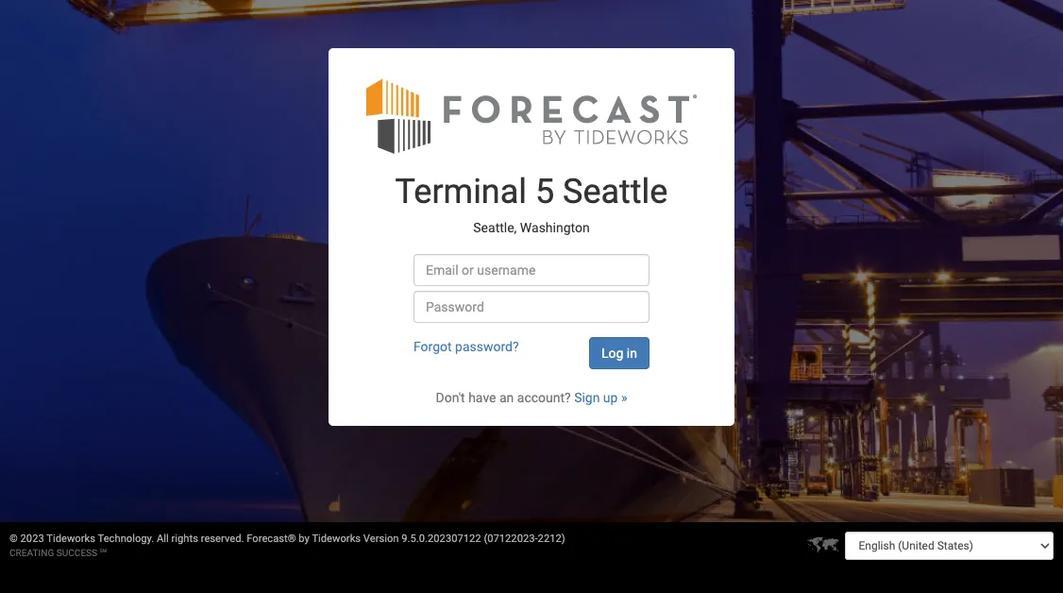 Task type: vqa. For each thing, say whether or not it's contained in the screenshot.
Generated:
no



Task type: describe. For each thing, give the bounding box(es) containing it.
© 2023 tideworks technology. all rights reserved. forecast® by tideworks version 9.5.0.202307122 (07122023-2212) creating success ℠
[[9, 533, 565, 558]]

forecast®
[[247, 533, 296, 545]]

2 tideworks from the left
[[312, 533, 361, 545]]

success
[[56, 548, 97, 558]]

(07122023-
[[484, 533, 538, 545]]

»
[[621, 390, 628, 405]]

up
[[603, 390, 618, 405]]

Password password field
[[414, 291, 650, 323]]

account?
[[517, 390, 571, 405]]

2212)
[[538, 533, 565, 545]]

9.5.0.202307122
[[402, 533, 481, 545]]

sign up » link
[[574, 390, 628, 405]]

forgot password? log in
[[414, 339, 638, 361]]

password?
[[455, 339, 519, 354]]

by
[[299, 533, 310, 545]]

seattle
[[563, 172, 668, 212]]

rights
[[171, 533, 198, 545]]

forecast® by tideworks image
[[366, 77, 697, 155]]

log
[[602, 346, 624, 361]]

version
[[364, 533, 399, 545]]



Task type: locate. For each thing, give the bounding box(es) containing it.
tideworks
[[47, 533, 95, 545], [312, 533, 361, 545]]

©
[[9, 533, 18, 545]]

seattle,
[[474, 220, 517, 235]]

terminal 5 seattle seattle, washington
[[395, 172, 668, 235]]

5
[[536, 172, 555, 212]]

creating
[[9, 548, 54, 558]]

technology.
[[98, 533, 154, 545]]

tideworks up success
[[47, 533, 95, 545]]

2023
[[20, 533, 44, 545]]

tideworks right by
[[312, 533, 361, 545]]

1 tideworks from the left
[[47, 533, 95, 545]]

1 horizontal spatial tideworks
[[312, 533, 361, 545]]

have
[[469, 390, 496, 405]]

0 horizontal spatial tideworks
[[47, 533, 95, 545]]

℠
[[100, 548, 107, 558]]

washington
[[520, 220, 590, 235]]

forgot password? link
[[414, 339, 519, 354]]

Email or username text field
[[414, 254, 650, 286]]

don't have an account? sign up »
[[436, 390, 628, 405]]

terminal
[[395, 172, 527, 212]]

an
[[500, 390, 514, 405]]

reserved.
[[201, 533, 244, 545]]

don't
[[436, 390, 465, 405]]

in
[[627, 346, 638, 361]]

log in button
[[589, 337, 650, 369]]

all
[[157, 533, 169, 545]]

forgot
[[414, 339, 452, 354]]

sign
[[574, 390, 600, 405]]



